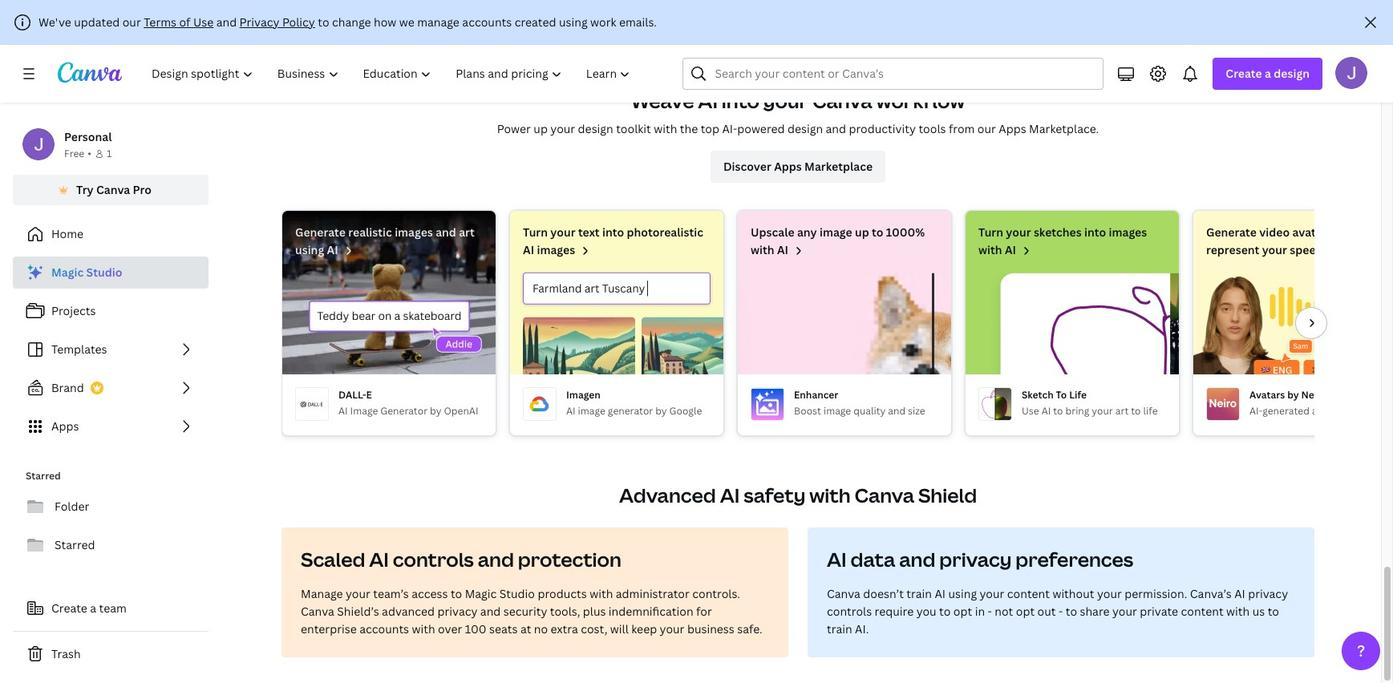 Task type: describe. For each thing, give the bounding box(es) containing it.
power
[[497, 121, 531, 136]]

list containing magic studio
[[13, 257, 209, 443]]

starred button
[[13, 529, 209, 562]]

turn for ai
[[523, 225, 548, 240]]

e
[[366, 388, 372, 402]]

•
[[88, 147, 91, 160]]

your up powered
[[764, 87, 809, 114]]

turn your text into photorealistic ai images
[[523, 225, 704, 258]]

dall-
[[339, 388, 366, 402]]

advanced ai safety with canva shield
[[619, 482, 977, 509]]

1
[[107, 147, 112, 160]]

our inside weave ai into your canva workflow power up your design toolkit with the top ai-powered design and productivity tools from our apps marketplace.
[[978, 121, 996, 136]]

into for turn your text into photorealistic ai images
[[603, 225, 624, 240]]

sketch to life use ai to bring your art to life
[[1022, 388, 1158, 418]]

1000%
[[886, 225, 925, 240]]

studio inside "list"
[[86, 265, 122, 280]]

privacy
[[240, 14, 280, 30]]

size
[[908, 404, 926, 418]]

templates link
[[13, 334, 209, 366]]

over
[[438, 622, 462, 637]]

toolkit
[[616, 121, 651, 136]]

0 horizontal spatial our
[[122, 14, 141, 30]]

that
[[1336, 225, 1358, 240]]

1 horizontal spatial design
[[788, 121, 823, 136]]

0 vertical spatial controls
[[393, 546, 474, 573]]

canva inside canva doesn't train ai using your content without your permission. canva's ai privacy controls require you to opt in - not opt out - to share your private content with us to train ai.
[[827, 586, 861, 602]]

use inside sketch to life use ai to bring your art to life
[[1022, 404, 1040, 418]]

privacy policy link
[[240, 14, 315, 30]]

magic studio
[[51, 265, 122, 280]]

generate video avatars that represent your speech
[[1207, 225, 1358, 258]]

magic inside manage your team's access to magic studio products with administrator controls. canva shield's advanced privacy and security tools, plus indemnification for enterprise accounts with over 100 seats at no extra cost, will keep your business safe.
[[465, 586, 497, 602]]

will
[[610, 622, 629, 637]]

try canva pro button
[[13, 175, 209, 205]]

images inside turn your text into photorealistic ai images
[[537, 242, 575, 258]]

shield
[[919, 482, 977, 509]]

speech
[[1290, 242, 1329, 258]]

with inside canva doesn't train ai using your content without your permission. canva's ai privacy controls require you to opt in - not opt out - to share your private content with us to train ai.
[[1227, 604, 1250, 619]]

brand
[[51, 380, 84, 396]]

canva inside button
[[96, 182, 130, 197]]

1 vertical spatial content
[[1181, 604, 1224, 619]]

no
[[534, 622, 548, 637]]

indemnification
[[609, 604, 694, 619]]

enhancer boost image quality and size
[[794, 388, 926, 418]]

scaled ai controls and protection
[[301, 546, 622, 573]]

2 - from the left
[[1059, 604, 1063, 619]]

apps inside "list"
[[51, 419, 79, 434]]

policy
[[282, 14, 315, 30]]

team's
[[373, 586, 409, 602]]

your inside the generate video avatars that represent your speech
[[1263, 242, 1288, 258]]

image for up
[[820, 225, 853, 240]]

keep
[[632, 622, 657, 637]]

create a team button
[[13, 593, 209, 625]]

life
[[1070, 388, 1087, 402]]

home link
[[13, 218, 209, 250]]

at
[[521, 622, 531, 637]]

ai inside dall-e ai image generator by openai
[[339, 404, 348, 418]]

security
[[504, 604, 547, 619]]

ai inside sketch to life use ai to bring your art to life
[[1042, 404, 1051, 418]]

to down to
[[1054, 404, 1063, 418]]

bring
[[1066, 404, 1090, 418]]

manage
[[301, 586, 343, 602]]

you
[[917, 604, 937, 619]]

starred inside 'button'
[[55, 538, 95, 553]]

1 vertical spatial train
[[827, 622, 853, 637]]

generate realistic images and art using ai
[[295, 225, 475, 258]]

using inside generate realistic images and art using ai
[[295, 242, 324, 258]]

require
[[875, 604, 914, 619]]

jacob simon image
[[1336, 57, 1368, 89]]

privacy inside manage your team's access to magic studio products with administrator controls. canva shield's advanced privacy and security tools, plus indemnification for enterprise accounts with over 100 seats at no extra cost, will keep your business safe.
[[438, 604, 478, 619]]

to inside manage your team's access to magic studio products with administrator controls. canva shield's advanced privacy and security tools, plus indemnification for enterprise accounts with over 100 seats at no extra cost, will keep your business safe.
[[451, 586, 462, 602]]

life
[[1144, 404, 1158, 418]]

terms
[[144, 14, 177, 30]]

your right the power on the left of the page
[[551, 121, 575, 136]]

any
[[797, 225, 817, 240]]

from
[[949, 121, 975, 136]]

into for turn your sketches into images with ai
[[1085, 225, 1106, 240]]

discover
[[724, 159, 772, 174]]

image
[[350, 404, 378, 418]]

into inside weave ai into your canva workflow power up your design toolkit with the top ai-powered design and productivity tools from our apps marketplace.
[[722, 87, 760, 114]]

imagen
[[566, 388, 601, 402]]

extra
[[551, 622, 578, 637]]

images inside generate realistic images and art using ai
[[395, 225, 433, 240]]

to inside upscale any image up to 1000% with ai
[[872, 225, 884, 240]]

protection
[[518, 546, 622, 573]]

folder button
[[13, 491, 209, 523]]

free
[[64, 147, 84, 160]]

canva doesn't train ai using your content without your permission. canva's ai privacy controls require you to opt in - not opt out - to share your private content with us to train ai.
[[827, 586, 1289, 637]]

100
[[465, 622, 487, 637]]

folder link
[[13, 491, 209, 523]]

and inside manage your team's access to magic studio products with administrator controls. canva shield's advanced privacy and security tools, plus indemnification for enterprise accounts with over 100 seats at no extra cost, will keep your business safe.
[[480, 604, 501, 619]]

discover apps marketplace
[[724, 159, 873, 174]]

avatars inside the generate video avatars that represent your speech
[[1293, 225, 1333, 240]]

your down indemnification
[[660, 622, 685, 637]]

1 horizontal spatial train
[[907, 586, 932, 602]]

your inside turn your text into photorealistic ai images
[[551, 225, 576, 240]]

not
[[995, 604, 1014, 619]]

and up "security"
[[478, 546, 514, 573]]

private
[[1140, 604, 1179, 619]]

us
[[1253, 604, 1265, 619]]

projects link
[[13, 295, 209, 327]]

dall-e ai image generator by openai
[[339, 388, 479, 418]]

2 opt from the left
[[1016, 604, 1035, 619]]

controls.
[[693, 586, 740, 602]]

emails.
[[619, 14, 657, 30]]

advanced
[[619, 482, 716, 509]]

manage
[[417, 14, 460, 30]]

apps link
[[13, 411, 209, 443]]

templates
[[51, 342, 107, 357]]

your inside turn your sketches into images with ai
[[1006, 225, 1031, 240]]

tools
[[919, 121, 946, 136]]

productivity
[[849, 121, 916, 136]]

tools,
[[550, 604, 580, 619]]

ai inside turn your text into photorealistic ai images
[[523, 242, 534, 258]]

with inside upscale any image up to 1000% with ai
[[751, 242, 775, 258]]

art inside generate realistic images and art using ai
[[459, 225, 475, 240]]

data
[[851, 546, 896, 573]]



Task type: vqa. For each thing, say whether or not it's contained in the screenshot.


Task type: locate. For each thing, give the bounding box(es) containing it.
turn for with
[[979, 225, 1004, 240]]

up left the 1000%
[[855, 225, 869, 240]]

we've updated our terms of use and privacy policy to change how we manage accounts created using work emails.
[[39, 14, 657, 30]]

represent
[[1207, 242, 1260, 258]]

2 horizontal spatial images
[[1109, 225, 1147, 240]]

with inside weave ai into your canva workflow power up your design toolkit with the top ai-powered design and productivity tools from our apps marketplace.
[[654, 121, 677, 136]]

your down video
[[1263, 242, 1288, 258]]

list
[[13, 257, 209, 443]]

0 horizontal spatial magic
[[51, 265, 84, 280]]

starred down 'folder'
[[55, 538, 95, 553]]

0 vertical spatial starred
[[26, 469, 61, 483]]

art inside sketch to life use ai to bring your art to life
[[1116, 404, 1129, 418]]

1 vertical spatial art
[[1116, 404, 1129, 418]]

image for quality
[[824, 404, 851, 418]]

a for design
[[1265, 66, 1272, 81]]

your right bring
[[1092, 404, 1113, 418]]

our left terms
[[122, 14, 141, 30]]

1 horizontal spatial controls
[[827, 604, 872, 619]]

photorealistic
[[627, 225, 704, 240]]

create for create a team
[[51, 601, 87, 616]]

create a design
[[1226, 66, 1310, 81]]

to right access
[[451, 586, 462, 602]]

1 horizontal spatial up
[[855, 225, 869, 240]]

studio
[[86, 265, 122, 280], [500, 586, 535, 602]]

1 vertical spatial apps
[[774, 159, 802, 174]]

design left jacob simon icon
[[1274, 66, 1310, 81]]

1 horizontal spatial ai-
[[1250, 404, 1263, 418]]

ai- down avatars
[[1250, 404, 1263, 418]]

canva
[[813, 87, 873, 114], [96, 182, 130, 197], [855, 482, 915, 509], [827, 586, 861, 602], [301, 604, 334, 619]]

and right data
[[900, 546, 936, 573]]

by inside 'avatars by neiro ai ai-generated avatars'
[[1288, 388, 1299, 402]]

generate
[[295, 225, 346, 240], [1207, 225, 1257, 240]]

0 vertical spatial studio
[[86, 265, 122, 280]]

0 horizontal spatial into
[[603, 225, 624, 240]]

0 horizontal spatial design
[[578, 121, 614, 136]]

Search search field
[[715, 59, 1072, 89]]

1 vertical spatial privacy
[[1248, 586, 1289, 602]]

1 turn from the left
[[523, 225, 548, 240]]

the
[[680, 121, 698, 136]]

2 vertical spatial using
[[949, 586, 977, 602]]

your right share at the right bottom of page
[[1113, 604, 1138, 619]]

0 vertical spatial a
[[1265, 66, 1272, 81]]

1 vertical spatial using
[[295, 242, 324, 258]]

0 horizontal spatial controls
[[393, 546, 474, 573]]

products
[[538, 586, 587, 602]]

safety
[[744, 482, 806, 509]]

ai inside 'avatars by neiro ai ai-generated avatars'
[[1330, 388, 1339, 402]]

avatars
[[1250, 388, 1285, 402]]

cost,
[[581, 622, 608, 637]]

0 horizontal spatial create
[[51, 601, 87, 616]]

opt
[[954, 604, 973, 619], [1016, 604, 1035, 619]]

ai- right top
[[722, 121, 738, 136]]

how
[[374, 14, 397, 30]]

turn your sketches into images with ai
[[979, 225, 1147, 258]]

0 horizontal spatial art
[[459, 225, 475, 240]]

your left 'sketches'
[[1006, 225, 1031, 240]]

0 vertical spatial our
[[122, 14, 141, 30]]

trash
[[51, 647, 81, 662]]

and up marketplace
[[826, 121, 846, 136]]

controls up access
[[393, 546, 474, 573]]

neiro
[[1302, 388, 1327, 402]]

by
[[1288, 388, 1299, 402], [430, 404, 442, 418], [656, 404, 667, 418]]

and inside weave ai into your canva workflow power up your design toolkit with the top ai-powered design and productivity tools from our apps marketplace.
[[826, 121, 846, 136]]

by up generated
[[1288, 388, 1299, 402]]

use down sketch
[[1022, 404, 1040, 418]]

1 horizontal spatial a
[[1265, 66, 1272, 81]]

0 horizontal spatial turn
[[523, 225, 548, 240]]

your up share at the right bottom of page
[[1097, 586, 1122, 602]]

accounts
[[462, 14, 512, 30], [360, 622, 409, 637]]

0 horizontal spatial train
[[827, 622, 853, 637]]

2 horizontal spatial privacy
[[1248, 586, 1289, 602]]

1 - from the left
[[988, 604, 992, 619]]

0 vertical spatial privacy
[[940, 546, 1012, 573]]

0 horizontal spatial a
[[90, 601, 96, 616]]

1 horizontal spatial content
[[1181, 604, 1224, 619]]

1 horizontal spatial art
[[1116, 404, 1129, 418]]

sketches
[[1034, 225, 1082, 240]]

canva up ai.
[[827, 586, 861, 602]]

safe.
[[737, 622, 763, 637]]

folder
[[55, 499, 89, 514]]

home
[[51, 226, 84, 241]]

generate inside generate realistic images and art using ai
[[295, 225, 346, 240]]

in
[[975, 604, 985, 619]]

out
[[1038, 604, 1056, 619]]

change
[[332, 14, 371, 30]]

into right text
[[603, 225, 624, 240]]

2 vertical spatial privacy
[[438, 604, 478, 619]]

scaled
[[301, 546, 365, 573]]

work
[[591, 14, 617, 30]]

2 horizontal spatial design
[[1274, 66, 1310, 81]]

images inside turn your sketches into images with ai
[[1109, 225, 1147, 240]]

- right out
[[1059, 604, 1063, 619]]

by left google
[[656, 404, 667, 418]]

to down without
[[1066, 604, 1077, 619]]

generated
[[1263, 404, 1310, 418]]

generate up represent
[[1207, 225, 1257, 240]]

0 horizontal spatial using
[[295, 242, 324, 258]]

using inside canva doesn't train ai using your content without your permission. canva's ai privacy controls require you to opt in - not opt out - to share your private content with us to train ai.
[[949, 586, 977, 602]]

design inside 'dropdown button'
[[1274, 66, 1310, 81]]

into right 'sketches'
[[1085, 225, 1106, 240]]

1 vertical spatial controls
[[827, 604, 872, 619]]

up inside weave ai into your canva workflow power up your design toolkit with the top ai-powered design and productivity tools from our apps marketplace.
[[534, 121, 548, 136]]

train
[[907, 586, 932, 602], [827, 622, 853, 637]]

preferences
[[1016, 546, 1134, 573]]

to right us
[[1268, 604, 1280, 619]]

2 horizontal spatial into
[[1085, 225, 1106, 240]]

projects
[[51, 303, 96, 319]]

privacy up us
[[1248, 586, 1289, 602]]

and up seats
[[480, 604, 501, 619]]

1 horizontal spatial -
[[1059, 604, 1063, 619]]

0 vertical spatial content
[[1008, 586, 1050, 602]]

and left "privacy" at the left top of page
[[216, 14, 237, 30]]

try
[[76, 182, 94, 197]]

1 vertical spatial a
[[90, 601, 96, 616]]

your left text
[[551, 225, 576, 240]]

1 horizontal spatial images
[[537, 242, 575, 258]]

quality
[[854, 404, 886, 418]]

1 vertical spatial accounts
[[360, 622, 409, 637]]

try canva pro
[[76, 182, 152, 197]]

a
[[1265, 66, 1272, 81], [90, 601, 96, 616]]

to right the you
[[940, 604, 951, 619]]

canva inside manage your team's access to magic studio products with administrator controls. canva shield's advanced privacy and security tools, plus indemnification for enterprise accounts with over 100 seats at no extra cost, will keep your business safe.
[[301, 604, 334, 619]]

into inside turn your text into photorealistic ai images
[[603, 225, 624, 240]]

image inside imagen ai image generator by google
[[578, 404, 606, 418]]

0 vertical spatial art
[[459, 225, 475, 240]]

art
[[459, 225, 475, 240], [1116, 404, 1129, 418]]

free •
[[64, 147, 91, 160]]

access
[[412, 586, 448, 602]]

apps inside button
[[774, 159, 802, 174]]

image for generator
[[578, 404, 606, 418]]

0 vertical spatial train
[[907, 586, 932, 602]]

image inside upscale any image up to 1000% with ai
[[820, 225, 853, 240]]

to
[[1056, 388, 1067, 402]]

design up discover apps marketplace
[[788, 121, 823, 136]]

marketplace
[[805, 159, 873, 174]]

generate for your
[[1207, 225, 1257, 240]]

apps inside weave ai into your canva workflow power up your design toolkit with the top ai-powered design and productivity tools from our apps marketplace.
[[999, 121, 1027, 136]]

personal
[[64, 129, 112, 144]]

turn left text
[[523, 225, 548, 240]]

for
[[696, 604, 712, 619]]

2 turn from the left
[[979, 225, 1004, 240]]

ai- inside weave ai into your canva workflow power up your design toolkit with the top ai-powered design and productivity tools from our apps marketplace.
[[722, 121, 738, 136]]

0 horizontal spatial accounts
[[360, 622, 409, 637]]

0 horizontal spatial privacy
[[438, 604, 478, 619]]

generator
[[380, 404, 428, 418]]

openai
[[444, 404, 479, 418]]

use right of
[[193, 14, 214, 30]]

2 horizontal spatial apps
[[999, 121, 1027, 136]]

design
[[1274, 66, 1310, 81], [578, 121, 614, 136], [788, 121, 823, 136]]

with inside turn your sketches into images with ai
[[979, 242, 1003, 258]]

your inside sketch to life use ai to bring your art to life
[[1092, 404, 1113, 418]]

0 vertical spatial using
[[559, 14, 588, 30]]

and right realistic
[[436, 225, 456, 240]]

upscale
[[751, 225, 795, 240]]

accounts down advanced
[[360, 622, 409, 637]]

magic inside "list"
[[51, 265, 84, 280]]

2 generate from the left
[[1207, 225, 1257, 240]]

pro
[[133, 182, 152, 197]]

1 vertical spatial create
[[51, 601, 87, 616]]

privacy up over
[[438, 604, 478, 619]]

and inside generate realistic images and art using ai
[[436, 225, 456, 240]]

a inside 'dropdown button'
[[1265, 66, 1272, 81]]

into
[[722, 87, 760, 114], [603, 225, 624, 240], [1085, 225, 1106, 240]]

apps right from
[[999, 121, 1027, 136]]

1 vertical spatial use
[[1022, 404, 1040, 418]]

into inside turn your sketches into images with ai
[[1085, 225, 1106, 240]]

1 vertical spatial ai-
[[1250, 404, 1263, 418]]

by inside imagen ai image generator by google
[[656, 404, 667, 418]]

2 vertical spatial apps
[[51, 419, 79, 434]]

terms of use link
[[144, 14, 214, 30]]

image down enhancer
[[824, 404, 851, 418]]

create for create a design
[[1226, 66, 1263, 81]]

turn inside turn your sketches into images with ai
[[979, 225, 1004, 240]]

to right 'policy'
[[318, 14, 329, 30]]

1 vertical spatial starred
[[55, 538, 95, 553]]

up right the power on the left of the page
[[534, 121, 548, 136]]

with
[[654, 121, 677, 136], [751, 242, 775, 258], [979, 242, 1003, 258], [810, 482, 851, 509], [590, 586, 613, 602], [1227, 604, 1250, 619], [412, 622, 435, 637]]

2 horizontal spatial by
[[1288, 388, 1299, 402]]

created
[[515, 14, 556, 30]]

our
[[122, 14, 141, 30], [978, 121, 996, 136]]

1 vertical spatial studio
[[500, 586, 535, 602]]

canva inside weave ai into your canva workflow power up your design toolkit with the top ai-powered design and productivity tools from our apps marketplace.
[[813, 87, 873, 114]]

updated
[[74, 14, 120, 30]]

train up the you
[[907, 586, 932, 602]]

privacy inside canva doesn't train ai using your content without your permission. canva's ai privacy controls require you to opt in - not opt out - to share your private content with us to train ai.
[[1248, 586, 1289, 602]]

ai inside generate realistic images and art using ai
[[327, 242, 338, 258]]

turn left 'sketches'
[[979, 225, 1004, 240]]

image inside enhancer boost image quality and size
[[824, 404, 851, 418]]

content down canva's
[[1181, 604, 1224, 619]]

1 vertical spatial magic
[[465, 586, 497, 602]]

0 horizontal spatial use
[[193, 14, 214, 30]]

None search field
[[683, 58, 1104, 90]]

2 horizontal spatial using
[[949, 586, 977, 602]]

ai- inside 'avatars by neiro ai ai-generated avatars'
[[1250, 404, 1263, 418]]

controls up ai.
[[827, 604, 872, 619]]

images
[[395, 225, 433, 240], [1109, 225, 1147, 240], [537, 242, 575, 258]]

opt left in
[[954, 604, 973, 619]]

- right in
[[988, 604, 992, 619]]

turn inside turn your text into photorealistic ai images
[[523, 225, 548, 240]]

0 horizontal spatial studio
[[86, 265, 122, 280]]

1 horizontal spatial apps
[[774, 159, 802, 174]]

avatars down neiro
[[1312, 404, 1346, 418]]

your up shield's at the left of the page
[[346, 586, 371, 602]]

image right any
[[820, 225, 853, 240]]

shield's
[[337, 604, 379, 619]]

into up powered
[[722, 87, 760, 114]]

ai inside upscale any image up to 1000% with ai
[[777, 242, 789, 258]]

content up out
[[1008, 586, 1050, 602]]

apps right discover
[[774, 159, 802, 174]]

0 vertical spatial avatars
[[1293, 225, 1333, 240]]

privacy
[[940, 546, 1012, 573], [1248, 586, 1289, 602], [438, 604, 478, 619]]

0 vertical spatial up
[[534, 121, 548, 136]]

magic up 100 on the left of page
[[465, 586, 497, 602]]

controls
[[393, 546, 474, 573], [827, 604, 872, 619]]

1 horizontal spatial accounts
[[462, 14, 512, 30]]

canva right try
[[96, 182, 130, 197]]

0 horizontal spatial opt
[[954, 604, 973, 619]]

1 horizontal spatial by
[[656, 404, 667, 418]]

to left the 1000%
[[872, 225, 884, 240]]

sketch
[[1022, 388, 1054, 402]]

1 vertical spatial our
[[978, 121, 996, 136]]

1 horizontal spatial using
[[559, 14, 588, 30]]

of
[[179, 14, 191, 30]]

1 vertical spatial up
[[855, 225, 869, 240]]

canva's
[[1190, 586, 1232, 602]]

1 horizontal spatial privacy
[[940, 546, 1012, 573]]

ai inside imagen ai image generator by google
[[566, 404, 576, 418]]

0 horizontal spatial up
[[534, 121, 548, 136]]

business
[[687, 622, 735, 637]]

by inside dall-e ai image generator by openai
[[430, 404, 442, 418]]

ai
[[698, 87, 718, 114], [327, 242, 338, 258], [523, 242, 534, 258], [777, 242, 789, 258], [1005, 242, 1017, 258], [1330, 388, 1339, 402], [339, 404, 348, 418], [566, 404, 576, 418], [1042, 404, 1051, 418], [720, 482, 740, 509], [369, 546, 389, 573], [827, 546, 847, 573], [935, 586, 946, 602], [1235, 586, 1246, 602]]

video
[[1260, 225, 1290, 240]]

1 horizontal spatial magic
[[465, 586, 497, 602]]

-
[[988, 604, 992, 619], [1059, 604, 1063, 619]]

a for team
[[90, 601, 96, 616]]

and left size
[[888, 404, 906, 418]]

1 horizontal spatial our
[[978, 121, 996, 136]]

0 vertical spatial accounts
[[462, 14, 512, 30]]

1 horizontal spatial turn
[[979, 225, 1004, 240]]

0 vertical spatial magic
[[51, 265, 84, 280]]

and inside enhancer boost image quality and size
[[888, 404, 906, 418]]

to left life
[[1131, 404, 1141, 418]]

0 vertical spatial create
[[1226, 66, 1263, 81]]

0 vertical spatial use
[[193, 14, 214, 30]]

accounts left created at the left of the page
[[462, 14, 512, 30]]

canva left the shield
[[855, 482, 915, 509]]

avatars inside 'avatars by neiro ai ai-generated avatars'
[[1312, 404, 1346, 418]]

controls inside canva doesn't train ai using your content without your permission. canva's ai privacy controls require you to opt in - not opt out - to share your private content with us to train ai.
[[827, 604, 872, 619]]

up
[[534, 121, 548, 136], [855, 225, 869, 240]]

0 vertical spatial apps
[[999, 121, 1027, 136]]

0 horizontal spatial content
[[1008, 586, 1050, 602]]

0 horizontal spatial by
[[430, 404, 442, 418]]

image down the imagen
[[578, 404, 606, 418]]

1 horizontal spatial generate
[[1207, 225, 1257, 240]]

magic down home
[[51, 265, 84, 280]]

avatars by neiro ai ai-generated avatars
[[1250, 388, 1346, 418]]

1 horizontal spatial opt
[[1016, 604, 1035, 619]]

opt left out
[[1016, 604, 1035, 619]]

permission.
[[1125, 586, 1188, 602]]

0 horizontal spatial -
[[988, 604, 992, 619]]

we
[[399, 14, 415, 30]]

train left ai.
[[827, 622, 853, 637]]

a inside button
[[90, 601, 96, 616]]

generate for using
[[295, 225, 346, 240]]

0 horizontal spatial images
[[395, 225, 433, 240]]

starred up 'folder'
[[26, 469, 61, 483]]

up inside upscale any image up to 1000% with ai
[[855, 225, 869, 240]]

0 horizontal spatial generate
[[295, 225, 346, 240]]

0 horizontal spatial apps
[[51, 419, 79, 434]]

privacy up in
[[940, 546, 1012, 573]]

ai inside weave ai into your canva workflow power up your design toolkit with the top ai-powered design and productivity tools from our apps marketplace.
[[698, 87, 718, 114]]

1 horizontal spatial studio
[[500, 586, 535, 602]]

team
[[99, 601, 127, 616]]

apps down brand
[[51, 419, 79, 434]]

generate left realistic
[[295, 225, 346, 240]]

your up not
[[980, 586, 1005, 602]]

1 opt from the left
[[954, 604, 973, 619]]

design left toolkit
[[578, 121, 614, 136]]

1 vertical spatial avatars
[[1312, 404, 1346, 418]]

1 horizontal spatial use
[[1022, 404, 1040, 418]]

powered
[[738, 121, 785, 136]]

1 horizontal spatial create
[[1226, 66, 1263, 81]]

by left openai
[[430, 404, 442, 418]]

text
[[578, 225, 600, 240]]

top level navigation element
[[141, 58, 645, 90]]

studio inside manage your team's access to magic studio products with administrator controls. canva shield's advanced privacy and security tools, plus indemnification for enterprise accounts with over 100 seats at no extra cost, will keep your business safe.
[[500, 586, 535, 602]]

1 horizontal spatial into
[[722, 87, 760, 114]]

canva up productivity
[[813, 87, 873, 114]]

without
[[1053, 586, 1095, 602]]

top
[[701, 121, 720, 136]]

create inside 'dropdown button'
[[1226, 66, 1263, 81]]

1 generate from the left
[[295, 225, 346, 240]]

accounts inside manage your team's access to magic studio products with administrator controls. canva shield's advanced privacy and security tools, plus indemnification for enterprise accounts with over 100 seats at no extra cost, will keep your business safe.
[[360, 622, 409, 637]]

studio down home link
[[86, 265, 122, 280]]

canva down manage
[[301, 604, 334, 619]]

generate inside the generate video avatars that represent your speech
[[1207, 225, 1257, 240]]

0 vertical spatial ai-
[[722, 121, 738, 136]]

our right from
[[978, 121, 996, 136]]

avatars up speech
[[1293, 225, 1333, 240]]

studio up "security"
[[500, 586, 535, 602]]

create inside button
[[51, 601, 87, 616]]

realistic
[[348, 225, 392, 240]]

trash link
[[13, 639, 209, 671]]

0 horizontal spatial ai-
[[722, 121, 738, 136]]

ai inside turn your sketches into images with ai
[[1005, 242, 1017, 258]]



